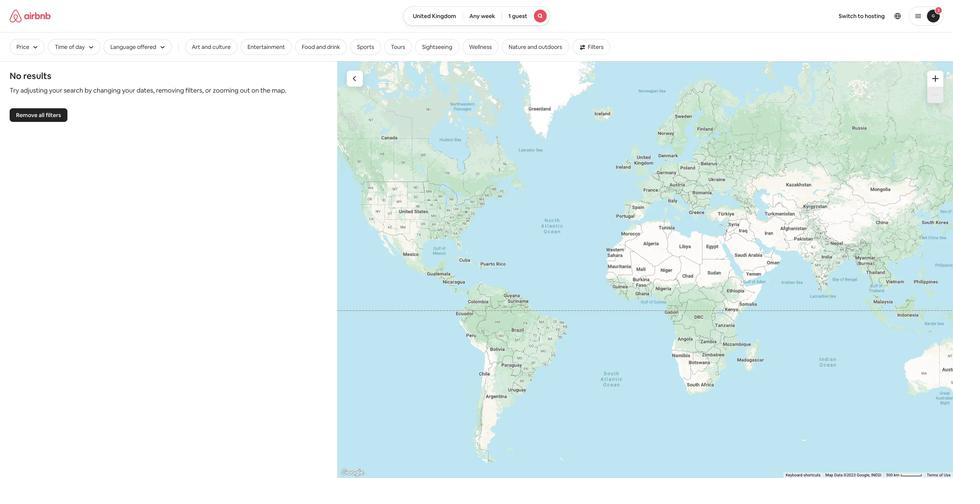 Task type: vqa. For each thing, say whether or not it's contained in the screenshot.
The Keyboard Shortcuts
yes



Task type: locate. For each thing, give the bounding box(es) containing it.
2 button
[[909, 6, 944, 26]]

filters,
[[185, 86, 204, 95]]

by
[[85, 86, 92, 95]]

0 horizontal spatial of
[[69, 43, 74, 51]]

1 horizontal spatial and
[[316, 43, 326, 51]]

and left drink
[[316, 43, 326, 51]]

nature
[[509, 43, 526, 51]]

0 horizontal spatial and
[[202, 43, 211, 51]]

kingdom
[[432, 12, 456, 20]]

of for day
[[69, 43, 74, 51]]

filters
[[588, 43, 604, 51]]

keyboard
[[786, 473, 803, 478]]

of left the use
[[939, 473, 943, 478]]

time of day button
[[48, 39, 100, 55]]

and right art
[[202, 43, 211, 51]]

0 horizontal spatial your
[[49, 86, 62, 95]]

your left dates,
[[122, 86, 135, 95]]

and right the nature
[[528, 43, 537, 51]]

your left search
[[49, 86, 62, 95]]

sports
[[357, 43, 374, 51]]

search
[[64, 86, 83, 95]]

all
[[39, 112, 44, 119]]

language offered
[[110, 43, 156, 51]]

1 your from the left
[[49, 86, 62, 95]]

Tours button
[[384, 39, 412, 55]]

removing
[[156, 86, 184, 95]]

adjusting
[[20, 86, 48, 95]]

Sports button
[[350, 39, 381, 55]]

inegi
[[871, 473, 881, 478]]

your
[[49, 86, 62, 95], [122, 86, 135, 95]]

day
[[75, 43, 85, 51]]

and for art
[[202, 43, 211, 51]]

km
[[894, 473, 900, 478]]

1 horizontal spatial of
[[939, 473, 943, 478]]

0 vertical spatial of
[[69, 43, 74, 51]]

and for nature
[[528, 43, 537, 51]]

remove all filters
[[16, 112, 61, 119]]

data
[[834, 473, 843, 478]]

1 vertical spatial of
[[939, 473, 943, 478]]

zoom in image
[[932, 75, 939, 82]]

on
[[251, 86, 259, 95]]

terms of use link
[[927, 473, 951, 478]]

try adjusting your search by changing your dates, removing filters, or zooming out on the map.
[[10, 86, 286, 95]]

profile element
[[560, 0, 944, 32]]

and inside button
[[316, 43, 326, 51]]

1 guest button
[[502, 6, 550, 26]]

shortcuts
[[804, 473, 821, 478]]

2 horizontal spatial and
[[528, 43, 537, 51]]

drink
[[327, 43, 340, 51]]

offered
[[137, 43, 156, 51]]

food
[[302, 43, 315, 51]]

none search field containing united kingdom
[[403, 6, 550, 26]]

2 and from the left
[[316, 43, 326, 51]]

filters button
[[572, 39, 611, 55]]

art
[[192, 43, 200, 51]]

time
[[55, 43, 68, 51]]

500 km
[[886, 473, 901, 478]]

1 horizontal spatial your
[[122, 86, 135, 95]]

©2023
[[844, 473, 856, 478]]

remove all filters link
[[10, 108, 67, 122]]

nature and outdoors
[[509, 43, 562, 51]]

price
[[16, 43, 29, 51]]

1 and from the left
[[202, 43, 211, 51]]

None search field
[[403, 6, 550, 26]]

of
[[69, 43, 74, 51], [939, 473, 943, 478]]

map
[[826, 473, 834, 478]]

terms
[[927, 473, 938, 478]]

no
[[10, 70, 21, 82]]

3 and from the left
[[528, 43, 537, 51]]

of inside dropdown button
[[69, 43, 74, 51]]

Food and drink button
[[295, 39, 347, 55]]

map.
[[272, 86, 286, 95]]

Nature and outdoors button
[[502, 39, 569, 55]]

of left day
[[69, 43, 74, 51]]

and
[[202, 43, 211, 51], [316, 43, 326, 51], [528, 43, 537, 51]]

google map
showing 0 experiences. region
[[337, 61, 953, 479]]

or
[[205, 86, 211, 95]]

remove
[[16, 112, 37, 119]]



Task type: describe. For each thing, give the bounding box(es) containing it.
time of day
[[55, 43, 85, 51]]

zoom out image
[[932, 92, 939, 98]]

hosting
[[865, 12, 885, 20]]

of for use
[[939, 473, 943, 478]]

keyboard shortcuts button
[[786, 473, 821, 479]]

guest
[[512, 12, 527, 20]]

week
[[481, 12, 495, 20]]

results
[[23, 70, 51, 82]]

keyboard shortcuts
[[786, 473, 821, 478]]

terms of use
[[927, 473, 951, 478]]

changing
[[93, 86, 121, 95]]

united kingdom
[[413, 12, 456, 20]]

1
[[509, 12, 511, 20]]

Entertainment button
[[241, 39, 292, 55]]

any week
[[469, 12, 495, 20]]

and for food
[[316, 43, 326, 51]]

language
[[110, 43, 136, 51]]

food and drink
[[302, 43, 340, 51]]

united
[[413, 12, 431, 20]]

art and culture
[[192, 43, 231, 51]]

no results
[[10, 70, 51, 82]]

outdoors
[[539, 43, 562, 51]]

language offered button
[[104, 39, 172, 55]]

try
[[10, 86, 19, 95]]

culture
[[213, 43, 231, 51]]

zooming
[[213, 86, 239, 95]]

google image
[[339, 468, 366, 479]]

500 km button
[[884, 473, 925, 479]]

switch
[[839, 12, 857, 20]]

Sightseeing button
[[415, 39, 459, 55]]

wellness
[[469, 43, 492, 51]]

2
[[938, 8, 940, 13]]

united kingdom button
[[403, 6, 463, 26]]

Wellness button
[[462, 39, 499, 55]]

switch to hosting link
[[834, 8, 890, 24]]

switch to hosting
[[839, 12, 885, 20]]

entertainment
[[248, 43, 285, 51]]

map data ©2023 google, inegi
[[826, 473, 881, 478]]

filters
[[46, 112, 61, 119]]

sightseeing
[[422, 43, 452, 51]]

2 your from the left
[[122, 86, 135, 95]]

to
[[858, 12, 864, 20]]

1 guest
[[509, 12, 527, 20]]

500
[[886, 473, 893, 478]]

use
[[944, 473, 951, 478]]

tours
[[391, 43, 405, 51]]

any
[[469, 12, 480, 20]]

any week button
[[463, 6, 502, 26]]

price button
[[10, 39, 45, 55]]

the
[[260, 86, 270, 95]]

Art and culture button
[[185, 39, 238, 55]]

google,
[[857, 473, 870, 478]]

dates,
[[137, 86, 155, 95]]

out
[[240, 86, 250, 95]]



